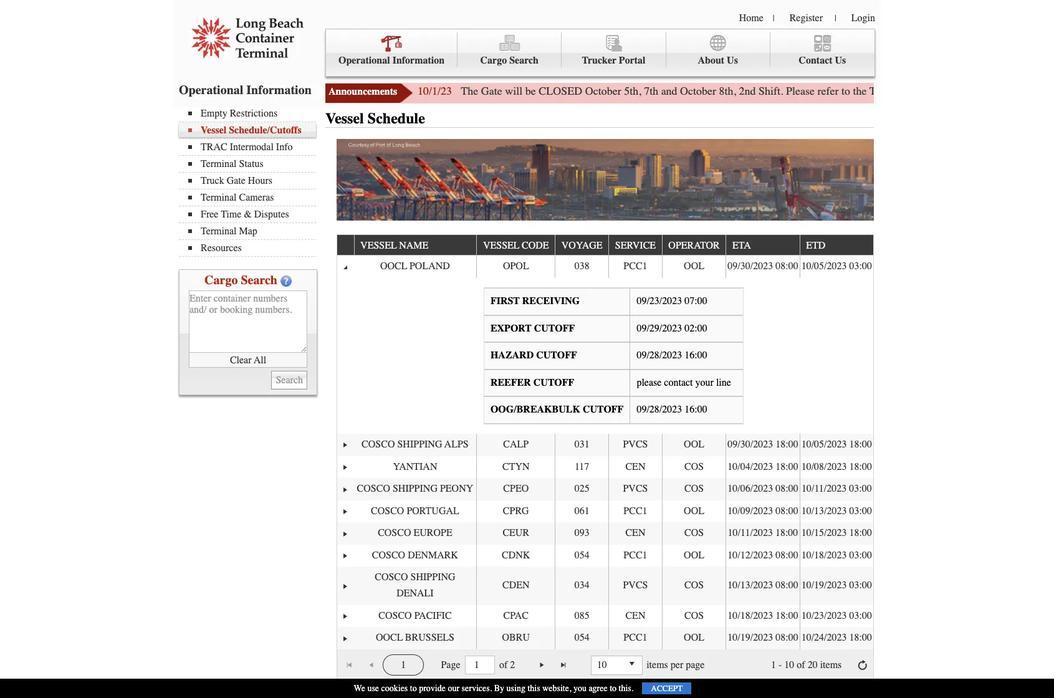 Task type: vqa. For each thing, say whether or not it's contained in the screenshot.
3rd pcc1 Cell from the bottom of the row group containing OOCL POLAND
yes



Task type: locate. For each thing, give the bounding box(es) containing it.
0 horizontal spatial 10/11/2023
[[728, 528, 773, 539]]

18:00 up 10/04/2023 18:00 10/08/2023 18:00
[[776, 439, 799, 450]]

09/30/2023 08:00 cell
[[726, 256, 800, 278]]

0 horizontal spatial operational
[[179, 83, 243, 97]]

3 08:00 from the top
[[776, 506, 799, 517]]

to left this.
[[610, 683, 617, 694]]

1 vertical spatial search
[[241, 273, 277, 287]]

10/12/2023 08:00 cell
[[726, 545, 800, 567]]

cosco down the cosco shipping peony cell
[[371, 506, 404, 517]]

schedule/cutoffs
[[229, 125, 302, 136]]

row down 061 at right bottom
[[337, 523, 874, 545]]

cargo search up will
[[480, 55, 539, 66]]

03:00 for 10/12/2023 08:00 10/18/2023 03:00
[[850, 550, 872, 561]]

1 pvcs cell from the top
[[609, 434, 662, 456]]

6 08:00 from the top
[[776, 632, 799, 644]]

cdnk cell
[[477, 545, 555, 567]]

1 ool from the top
[[684, 261, 705, 272]]

10/11/2023
[[802, 483, 847, 495], [728, 528, 773, 539]]

row up 117
[[337, 434, 874, 456]]

pcc1 cell for 10/19/2023 08:00
[[609, 627, 662, 650]]

vessel down 'empty'
[[201, 125, 226, 136]]

10/23/2023 03:00 cell
[[800, 605, 874, 627]]

oocl brussels cell
[[354, 627, 477, 650]]

1 horizontal spatial october
[[680, 84, 717, 98]]

vessel code
[[483, 240, 549, 251]]

7 row from the top
[[337, 523, 874, 545]]

0 vertical spatial shipping
[[397, 439, 442, 450]]

cargo down resources on the top left of page
[[205, 273, 238, 287]]

1 for 1 - 10 of 20 items
[[771, 660, 776, 671]]

3 03:00 from the top
[[850, 506, 872, 517]]

0 vertical spatial oocl
[[380, 261, 407, 272]]

gate inside empty restrictions vessel schedule/cutoffs trac intermodal info terminal status truck gate hours terminal cameras free time & disputes terminal map resources
[[227, 175, 246, 186]]

1 vertical spatial 054
[[575, 632, 590, 644]]

row down 093
[[337, 545, 874, 567]]

08:00
[[776, 261, 799, 272], [776, 483, 799, 495], [776, 506, 799, 517], [776, 550, 799, 561], [776, 580, 799, 591], [776, 632, 799, 644]]

1 pcc1 from the top
[[624, 261, 648, 272]]

054 cell for cdnk
[[555, 545, 609, 567]]

10
[[597, 660, 607, 671], [785, 660, 795, 671]]

0 horizontal spatial vessel
[[360, 240, 397, 251]]

| right the home
[[773, 13, 775, 24]]

truck right the
[[870, 84, 896, 98]]

2 pcc1 cell from the top
[[609, 501, 662, 523]]

cen cell right 117
[[609, 456, 662, 478]]

calp cell
[[477, 434, 555, 456]]

us right about
[[727, 55, 738, 66]]

10/05/2023 up 10/08/2023
[[802, 439, 847, 450]]

4 08:00 from the top
[[776, 550, 799, 561]]

receiving
[[522, 296, 580, 307]]

denmark
[[408, 550, 458, 561]]

1 vertical spatial 09/30/2023
[[728, 439, 773, 450]]

gate down status at left
[[227, 175, 246, 186]]

1 1 from the left
[[401, 660, 406, 671]]

2 1 from the left
[[771, 660, 776, 671]]

1 row from the top
[[337, 235, 874, 256]]

shift.
[[759, 84, 784, 98]]

1 vertical spatial oocl
[[376, 632, 403, 644]]

ool cell for 09/30/2023 08:00
[[662, 256, 726, 278]]

034
[[575, 580, 590, 591]]

3 ool from the top
[[684, 506, 705, 517]]

None submit
[[272, 371, 307, 390]]

054 cell down 085
[[555, 627, 609, 650]]

cosco europe cell
[[354, 523, 477, 545]]

2 row from the top
[[337, 256, 874, 278]]

0 horizontal spatial 1
[[401, 660, 406, 671]]

10/09/2023 08:00 cell
[[726, 501, 800, 523]]

pvcs right the 031
[[623, 439, 648, 450]]

2 09/30/2023 from the top
[[728, 439, 773, 450]]

0 horizontal spatial search
[[241, 273, 277, 287]]

0 vertical spatial pvcs
[[623, 439, 648, 450]]

opol cell
[[477, 256, 555, 278]]

cosco for cosco pacific
[[379, 610, 412, 621]]

054 down 093 cell
[[575, 550, 590, 561]]

10/06/2023 08:00 10/11/2023 03:00
[[728, 483, 872, 495]]

of
[[499, 660, 508, 671], [797, 660, 805, 671]]

1 vertical spatial 10/18/2023
[[728, 610, 773, 621]]

1 horizontal spatial vessel
[[326, 110, 364, 127]]

4 cos from the top
[[685, 580, 704, 591]]

oog/breakbulk cutoff
[[491, 404, 624, 416]]

gate right the the
[[481, 84, 502, 98]]

1 horizontal spatial menu bar
[[326, 29, 875, 77]]

4 03:00 from the top
[[850, 550, 872, 561]]

1 vertical spatial truck
[[201, 175, 224, 186]]

announcements
[[329, 86, 397, 97]]

1 cos from the top
[[685, 461, 704, 472]]

054 cell for obru
[[555, 627, 609, 650]]

0 vertical spatial 10/18/2023
[[802, 550, 847, 561]]

this
[[528, 683, 540, 694]]

10/04/2023 18:00 cell
[[726, 456, 800, 478]]

0 vertical spatial 10/13/2023
[[802, 506, 847, 517]]

pcc1 cell for 10/12/2023 08:00
[[609, 545, 662, 567]]

cosco portugal cell
[[354, 501, 477, 523]]

1 left -
[[771, 660, 776, 671]]

cos cell for 10/04/2023 18:00
[[662, 456, 726, 478]]

1 horizontal spatial us
[[835, 55, 846, 66]]

0 horizontal spatial hours
[[248, 175, 272, 186]]

cargo search down resources link
[[205, 273, 277, 287]]

0 vertical spatial hours
[[923, 84, 950, 98]]

cos cell for 10/06/2023 08:00
[[662, 478, 726, 501]]

0 horizontal spatial operational information
[[179, 83, 312, 97]]

1 cen from the top
[[626, 461, 646, 472]]

054 down 085 cell
[[575, 632, 590, 644]]

go to the last page image
[[559, 660, 569, 670]]

pvcs cell
[[609, 434, 662, 456], [609, 478, 662, 501], [609, 567, 662, 605]]

1 horizontal spatial of
[[797, 660, 805, 671]]

| left login link
[[835, 13, 837, 24]]

cen cell right 085
[[609, 605, 662, 627]]

row down 085
[[337, 627, 874, 650]]

refer
[[818, 84, 839, 98]]

ool cell for 10/12/2023 08:00
[[662, 545, 726, 567]]

1 vertical spatial 10/13/2023
[[728, 580, 773, 591]]

pacific
[[414, 610, 452, 621]]

5 08:00 from the top
[[776, 580, 799, 591]]

vessel down the announcements at the top left
[[326, 110, 364, 127]]

09/28/2023 down please
[[637, 404, 682, 416]]

ool for 10/09/2023 08:00 10/13/2023 03:00
[[684, 506, 705, 517]]

4 ool cell from the top
[[662, 545, 726, 567]]

1 horizontal spatial 10/11/2023
[[802, 483, 847, 495]]

08:00 for 10/09/2023 08:00
[[776, 506, 799, 517]]

cosco inside cosco shipping denali
[[375, 572, 408, 583]]

2 10/05/2023 from the top
[[802, 439, 847, 450]]

5 03:00 from the top
[[850, 580, 872, 591]]

1 ool cell from the top
[[662, 256, 726, 278]]

1 vertical spatial 09/28/2023 16:00
[[637, 404, 708, 416]]

our
[[448, 683, 460, 694]]

pcc1 for 10/12/2023
[[624, 550, 648, 561]]

vessel for vessel code
[[483, 240, 520, 251]]

shipping up yantian
[[397, 439, 442, 450]]

1 vertical spatial operational information
[[179, 83, 312, 97]]

cos
[[685, 461, 704, 472], [685, 483, 704, 495], [685, 528, 704, 539], [685, 580, 704, 591], [685, 610, 704, 621]]

cosco up oocl brussels
[[379, 610, 412, 621]]

3 pvcs cell from the top
[[609, 567, 662, 605]]

16:00 down 02:00 at right top
[[685, 350, 708, 361]]

09/28/2023 16:00 for hazard cutoff
[[637, 350, 708, 361]]

search up be
[[510, 55, 539, 66]]

10/1/23
[[418, 84, 452, 98]]

1 pvcs from the top
[[623, 439, 648, 450]]

reefer cutoff
[[491, 377, 574, 388]]

0 vertical spatial operational
[[339, 55, 390, 66]]

cpac cell
[[477, 605, 555, 627]]

5 row from the top
[[337, 478, 874, 501]]

1 vertical spatial pvcs cell
[[609, 478, 662, 501]]

services.
[[462, 683, 492, 694]]

8 row from the top
[[337, 545, 874, 567]]

row containing cosco portugal
[[337, 501, 874, 523]]

home link
[[739, 12, 764, 24]]

0 horizontal spatial of
[[499, 660, 508, 671]]

cosco pacific
[[379, 610, 452, 621]]

4 row from the top
[[337, 456, 874, 478]]

export
[[491, 323, 532, 334]]

vessel left name in the left of the page
[[360, 240, 397, 251]]

0 horizontal spatial october
[[585, 84, 621, 98]]

09/28/2023 16:00 down 09/29/2023 02:00
[[637, 350, 708, 361]]

cargo search
[[480, 55, 539, 66], [205, 273, 277, 287]]

0 vertical spatial cargo search
[[480, 55, 539, 66]]

pvcs for 034
[[623, 580, 648, 591]]

1 vertical spatial terminal
[[201, 192, 237, 203]]

cos for 10/18/2023 18:00 10/23/2023 03:00
[[685, 610, 704, 621]]

ool cell for 09/30/2023 18:00
[[662, 434, 726, 456]]

9 row from the top
[[337, 567, 874, 605]]

2 pcc1 from the top
[[624, 506, 648, 517]]

of left 2
[[499, 660, 508, 671]]

0 horizontal spatial |
[[773, 13, 775, 24]]

2 cos from the top
[[685, 483, 704, 495]]

1 horizontal spatial vessel
[[483, 240, 520, 251]]

etd link
[[806, 235, 832, 255]]

18:00 down 10/05/2023 18:00 cell
[[850, 461, 872, 472]]

about us
[[698, 55, 738, 66]]

10/08/2023 18:00 cell
[[800, 456, 874, 478]]

4 ool from the top
[[684, 550, 705, 561]]

10/18/2023 down 10/15/2023
[[802, 550, 847, 561]]

pvcs cell right 025
[[609, 478, 662, 501]]

2 ool from the top
[[684, 439, 705, 450]]

0 horizontal spatial page
[[686, 660, 705, 671]]

pvcs cell for 034
[[609, 567, 662, 605]]

gate right the
[[899, 84, 920, 98]]

cosco up yantian
[[362, 439, 395, 450]]

0 vertical spatial 054
[[575, 550, 590, 561]]

vessel code link
[[483, 235, 555, 255]]

row
[[337, 235, 874, 256], [337, 256, 874, 278], [337, 434, 874, 456], [337, 456, 874, 478], [337, 478, 874, 501], [337, 501, 874, 523], [337, 523, 874, 545], [337, 545, 874, 567], [337, 567, 874, 605], [337, 605, 874, 627], [337, 627, 874, 650]]

2 054 cell from the top
[[555, 627, 609, 650]]

054 cell
[[555, 545, 609, 567], [555, 627, 609, 650]]

054 for cdnk
[[575, 550, 590, 561]]

of left 20
[[797, 660, 805, 671]]

shipping for alps
[[397, 439, 442, 450]]

1 horizontal spatial 10/19/2023
[[802, 580, 847, 591]]

0 vertical spatial menu bar
[[326, 29, 875, 77]]

row down voyage link
[[337, 256, 874, 278]]

cosco up denali
[[375, 572, 408, 583]]

10/11/2023 18:00 10/15/2023 18:00
[[728, 528, 872, 539]]

items per page
[[647, 660, 705, 671]]

hours up cameras
[[248, 175, 272, 186]]

09/30/2023 down eta link
[[728, 261, 773, 272]]

tree grid
[[337, 235, 874, 650]]

cen right 117
[[626, 461, 646, 472]]

3 terminal from the top
[[201, 226, 237, 237]]

1 vertical spatial cen
[[626, 528, 646, 539]]

2 03:00 from the top
[[849, 483, 872, 495]]

10/19/2023 down '10/18/2023 18:00' cell
[[728, 632, 773, 644]]

5 ool cell from the top
[[662, 627, 726, 650]]

menu bar
[[326, 29, 875, 77], [179, 107, 322, 257]]

cen right 085
[[626, 610, 646, 621]]

1 09/28/2023 from the top
[[637, 350, 682, 361]]

2 vertical spatial terminal
[[201, 226, 237, 237]]

cos for 10/04/2023 18:00 10/08/2023 18:00
[[685, 461, 704, 472]]

portugal
[[407, 506, 459, 517]]

cen cell for 093
[[609, 523, 662, 545]]

0 horizontal spatial us
[[727, 55, 738, 66]]

18:00 up 10/08/2023 18:00 cell
[[850, 439, 872, 450]]

trucker portal
[[582, 55, 646, 66]]

hazard cutoff
[[491, 350, 577, 361]]

1 vertical spatial hours
[[248, 175, 272, 186]]

5 cos cell from the top
[[662, 605, 726, 627]]

cen cell right 093
[[609, 523, 662, 545]]

page left for
[[975, 84, 996, 98]]

ctyn
[[503, 461, 530, 472]]

10/05/2023
[[802, 261, 847, 272], [802, 439, 847, 450]]

1 for 1
[[401, 660, 406, 671]]

ctyn cell
[[477, 456, 555, 478]]

cutoff for export cutoff
[[534, 323, 575, 334]]

1 054 cell from the top
[[555, 545, 609, 567]]

08:00 for 10/06/2023 08:00
[[776, 483, 799, 495]]

10 row from the top
[[337, 605, 874, 627]]

1 vertical spatial 09/28/2023
[[637, 404, 682, 416]]

3 pcc1 cell from the top
[[609, 545, 662, 567]]

0 vertical spatial page
[[975, 84, 996, 98]]

shipping
[[397, 439, 442, 450], [393, 483, 438, 495], [411, 572, 456, 583]]

10/18/2023
[[802, 550, 847, 561], [728, 610, 773, 621]]

1 horizontal spatial operational
[[339, 55, 390, 66]]

shipping inside the cosco shipping peony cell
[[393, 483, 438, 495]]

0 vertical spatial cen
[[626, 461, 646, 472]]

operational information up the announcements at the top left
[[339, 55, 445, 66]]

the
[[461, 84, 478, 98]]

clear
[[230, 354, 252, 366]]

2 08:00 from the top
[[776, 483, 799, 495]]

10/18/2023 up 10/19/2023 08:00 cell
[[728, 610, 773, 621]]

0 vertical spatial 16:00
[[685, 350, 708, 361]]

18:00 down "10/13/2023 03:00" 'cell'
[[850, 528, 872, 539]]

054 cell down 093
[[555, 545, 609, 567]]

line
[[716, 377, 731, 388]]

2 054 from the top
[[575, 632, 590, 644]]

1 vertical spatial 16:00
[[685, 404, 708, 416]]

0 horizontal spatial information
[[247, 83, 312, 97]]

clear all button
[[189, 353, 307, 368]]

terminal down trac
[[201, 158, 237, 170]]

cosco
[[362, 439, 395, 450], [357, 483, 390, 495], [371, 506, 404, 517], [378, 528, 411, 539], [372, 550, 405, 561], [375, 572, 408, 583], [379, 610, 412, 621]]

obru
[[502, 632, 530, 644]]

1 horizontal spatial 10
[[785, 660, 795, 671]]

3 row from the top
[[337, 434, 874, 456]]

3 ool cell from the top
[[662, 501, 726, 523]]

0 horizontal spatial vessel
[[201, 125, 226, 136]]

cosco down cosco portugal cell
[[378, 528, 411, 539]]

5 ool from the top
[[684, 632, 705, 644]]

10/13/2023
[[802, 506, 847, 517], [728, 580, 773, 591]]

1 horizontal spatial cargo search
[[480, 55, 539, 66]]

truck down trac
[[201, 175, 224, 186]]

1 08:00 from the top
[[776, 261, 799, 272]]

row up 093
[[337, 501, 874, 523]]

0 horizontal spatial items
[[647, 660, 668, 671]]

6 row from the top
[[337, 501, 874, 523]]

10/13/2023 up 10/15/2023
[[802, 506, 847, 517]]

3 pvcs from the top
[[623, 580, 648, 591]]

1 09/30/2023 from the top
[[728, 261, 773, 272]]

pvcs for 025
[[623, 483, 648, 495]]

10/11/2023 down 10/09/2023
[[728, 528, 773, 539]]

pcc1 cell
[[609, 256, 662, 278], [609, 501, 662, 523], [609, 545, 662, 567], [609, 627, 662, 650]]

1 field
[[465, 656, 495, 675]]

1 vertical spatial operational
[[179, 83, 243, 97]]

11 row from the top
[[337, 627, 874, 650]]

2 cen from the top
[[626, 528, 646, 539]]

0 vertical spatial cen cell
[[609, 456, 662, 478]]

10/18/2023 18:00 cell
[[726, 605, 800, 627]]

1 horizontal spatial search
[[510, 55, 539, 66]]

2 vertical spatial cen cell
[[609, 605, 662, 627]]

10/05/2023 03:00 cell
[[800, 256, 874, 278]]

1 cos cell from the top
[[662, 456, 726, 478]]

2 vertical spatial shipping
[[411, 572, 456, 583]]

3 cen from the top
[[626, 610, 646, 621]]

cen cell
[[609, 456, 662, 478], [609, 523, 662, 545], [609, 605, 662, 627]]

1 horizontal spatial gate
[[481, 84, 502, 98]]

2 pvcs cell from the top
[[609, 478, 662, 501]]

10/24/2023 18:00 cell
[[800, 627, 874, 650]]

shipping for peony
[[393, 483, 438, 495]]

034 cell
[[555, 567, 609, 605]]

1
[[401, 660, 406, 671], [771, 660, 776, 671]]

1 vertical spatial cen cell
[[609, 523, 662, 545]]

3 cos cell from the top
[[662, 523, 726, 545]]

page
[[441, 660, 461, 671]]

09/30/2023 up 10/04/2023
[[728, 439, 773, 450]]

pvcs right "034"
[[623, 580, 648, 591]]

16:00 for oog/breakbulk cutoff
[[685, 404, 708, 416]]

vessel name link
[[360, 235, 435, 255]]

page right per
[[686, 660, 705, 671]]

2 vertical spatial pvcs cell
[[609, 567, 662, 605]]

0 horizontal spatial cargo search
[[205, 273, 277, 287]]

085
[[575, 610, 590, 621]]

0 vertical spatial 09/28/2023 16:00
[[637, 350, 708, 361]]

information up 10/1/23
[[393, 55, 445, 66]]

cosco denmark cell
[[354, 545, 477, 567]]

shipping inside cosco shipping alps cell
[[397, 439, 442, 450]]

us right contact
[[835, 55, 846, 66]]

0 horizontal spatial gate
[[227, 175, 246, 186]]

to left 'provide'
[[410, 683, 417, 694]]

service link
[[615, 235, 662, 255]]

Enter container numbers and/ or booking numbers.  text field
[[189, 291, 307, 353]]

10/05/2023 for 10/05/2023 03:00
[[802, 261, 847, 272]]

refresh image
[[858, 660, 868, 670]]

1 horizontal spatial operational information
[[339, 55, 445, 66]]

vessel up opol
[[483, 240, 520, 251]]

1 pcc1 cell from the top
[[609, 256, 662, 278]]

0 horizontal spatial menu bar
[[179, 107, 322, 257]]

2 09/28/2023 from the top
[[637, 404, 682, 416]]

to left the
[[842, 84, 851, 98]]

085 cell
[[555, 605, 609, 627]]

18:00 up 10/06/2023 08:00 10/11/2023 03:00
[[776, 461, 799, 472]]

6 03:00 from the top
[[850, 610, 872, 621]]

1 horizontal spatial truck
[[870, 84, 896, 98]]

row group
[[337, 256, 874, 650]]

1 horizontal spatial page
[[975, 84, 996, 98]]

oocl inside cell
[[380, 261, 407, 272]]

oog/breakbulk
[[491, 404, 580, 416]]

reefer
[[491, 377, 531, 388]]

pvcs cell right the 031
[[609, 434, 662, 456]]

1 10/05/2023 from the top
[[802, 261, 847, 272]]

1 03:00 from the top
[[850, 261, 872, 272]]

4 pcc1 cell from the top
[[609, 627, 662, 650]]

row containing cosco shipping alps
[[337, 434, 874, 456]]

03:00 for 10/06/2023 08:00 10/11/2023 03:00
[[849, 483, 872, 495]]

1 us from the left
[[727, 55, 738, 66]]

2 vertical spatial pvcs
[[623, 580, 648, 591]]

per
[[671, 660, 684, 671]]

0 vertical spatial information
[[393, 55, 445, 66]]

0 horizontal spatial 10/18/2023
[[728, 610, 773, 621]]

09/29/2023
[[637, 323, 682, 334]]

oocl for oocl poland
[[380, 261, 407, 272]]

row up 061 at right bottom
[[337, 478, 874, 501]]

2 us from the left
[[835, 55, 846, 66]]

search down resources link
[[241, 273, 277, 287]]

row up 085
[[337, 567, 874, 605]]

cutoff down export cutoff
[[536, 350, 577, 361]]

cpeo
[[503, 483, 529, 495]]

vessel
[[326, 110, 364, 127], [201, 125, 226, 136]]

cen
[[626, 461, 646, 472], [626, 528, 646, 539], [626, 610, 646, 621]]

oocl inside "cell"
[[376, 632, 403, 644]]

october left 5th, on the top
[[585, 84, 621, 98]]

cookies
[[381, 683, 408, 694]]

0 vertical spatial operational information
[[339, 55, 445, 66]]

1 054 from the top
[[575, 550, 590, 561]]

row up 025
[[337, 456, 874, 478]]

cos cell
[[662, 456, 726, 478], [662, 478, 726, 501], [662, 523, 726, 545], [662, 567, 726, 605], [662, 605, 726, 627]]

2 of from the left
[[797, 660, 805, 671]]

093
[[575, 528, 590, 539]]

1 vessel from the left
[[360, 240, 397, 251]]

0 horizontal spatial cargo
[[205, 273, 238, 287]]

03:00 for 10/18/2023 18:00 10/23/2023 03:00
[[850, 610, 872, 621]]

terminal up resources on the top left of page
[[201, 226, 237, 237]]

cosco shipping denali
[[375, 572, 456, 599]]

your
[[696, 377, 714, 388]]

oocl down cosco pacific cell
[[376, 632, 403, 644]]

0 horizontal spatial truck
[[201, 175, 224, 186]]

10/11/2023 down 10/08/2023
[[802, 483, 847, 495]]

1 horizontal spatial |
[[835, 13, 837, 24]]

oocl down "vessel name"
[[380, 261, 407, 272]]

1 vertical spatial menu bar
[[179, 107, 322, 257]]

1 horizontal spatial items
[[820, 660, 842, 671]]

ool cell
[[662, 256, 726, 278], [662, 434, 726, 456], [662, 501, 726, 523], [662, 545, 726, 567], [662, 627, 726, 650]]

2 09/28/2023 16:00 from the top
[[637, 404, 708, 416]]

1 terminal from the top
[[201, 158, 237, 170]]

gate
[[481, 84, 502, 98], [899, 84, 920, 98], [227, 175, 246, 186]]

information up restrictions
[[247, 83, 312, 97]]

ceur
[[503, 528, 529, 539]]

1 16:00 from the top
[[685, 350, 708, 361]]

1 vertical spatial cargo search
[[205, 273, 277, 287]]

row containing cosco pacific
[[337, 605, 874, 627]]

operational inside menu bar
[[339, 55, 390, 66]]

2 cos cell from the top
[[662, 478, 726, 501]]

2 ool cell from the top
[[662, 434, 726, 456]]

16:00 down your
[[685, 404, 708, 416]]

cosco denmark
[[372, 550, 458, 561]]

2 terminal from the top
[[201, 192, 237, 203]]

10/19/2023 up 10/23/2023 on the bottom right
[[802, 580, 847, 591]]

ool for 09/30/2023 18:00 10/05/2023 18:00
[[684, 439, 705, 450]]

20
[[808, 660, 818, 671]]

2 pvcs from the top
[[623, 483, 648, 495]]

row up 038
[[337, 235, 874, 256]]

2 vessel from the left
[[483, 240, 520, 251]]

0 vertical spatial 10/11/2023
[[802, 483, 847, 495]]

16:00 for hazard cutoff
[[685, 350, 708, 361]]

contact us link
[[771, 32, 875, 68]]

1 vertical spatial 054 cell
[[555, 627, 609, 650]]

3 cos from the top
[[685, 528, 704, 539]]

cprg
[[503, 506, 529, 517]]

08:00 for 10/12/2023 08:00
[[776, 550, 799, 561]]

025 cell
[[555, 478, 609, 501]]

brussels
[[405, 632, 455, 644]]

operator link
[[669, 235, 726, 255]]

2 16:00 from the top
[[685, 404, 708, 416]]

5 cos from the top
[[685, 610, 704, 621]]

october right and
[[680, 84, 717, 98]]

03:00 for 09/30/2023 08:00 10/05/2023 03:00
[[850, 261, 872, 272]]

oocl poland cell
[[354, 256, 477, 278]]

1 vertical spatial 10/05/2023
[[802, 439, 847, 450]]

closed
[[539, 84, 583, 98]]

trac intermodal info link
[[188, 142, 316, 153]]

4 pcc1 from the top
[[624, 632, 648, 644]]

09/28/2023 down 09/29/2023
[[637, 350, 682, 361]]

1 09/28/2023 16:00 from the top
[[637, 350, 708, 361]]

1 of from the left
[[499, 660, 508, 671]]

0 vertical spatial 10/05/2023
[[802, 261, 847, 272]]

items right 20
[[820, 660, 842, 671]]

trucker portal link
[[562, 32, 666, 68]]

09/30/2023
[[728, 261, 773, 272], [728, 439, 773, 450]]

1 vertical spatial 10/19/2023
[[728, 632, 773, 644]]

intermodal
[[230, 142, 274, 153]]

cutoff down receiving
[[534, 323, 575, 334]]

login link
[[852, 12, 875, 24]]

1 cen cell from the top
[[609, 456, 662, 478]]

1 vertical spatial pvcs
[[623, 483, 648, 495]]

truck inside empty restrictions vessel schedule/cutoffs trac intermodal info terminal status truck gate hours terminal cameras free time & disputes terminal map resources
[[201, 175, 224, 186]]

cutoff up oog/breakbulk cutoff
[[534, 377, 574, 388]]

1 horizontal spatial information
[[393, 55, 445, 66]]

row down "034"
[[337, 605, 874, 627]]

shipping down yantian cell
[[393, 483, 438, 495]]

cutoff up the 031
[[583, 404, 624, 416]]

3 cen cell from the top
[[609, 605, 662, 627]]

1 horizontal spatial 10/18/2023
[[802, 550, 847, 561]]

4 cos cell from the top
[[662, 567, 726, 605]]

0 vertical spatial 09/28/2023
[[637, 350, 682, 361]]

contact
[[799, 55, 833, 66]]

shipping inside cosco shipping denali
[[411, 572, 456, 583]]

2 cen cell from the top
[[609, 523, 662, 545]]

cdnk
[[502, 550, 530, 561]]

terminal up free
[[201, 192, 237, 203]]

cosco for cosco portugal
[[371, 506, 404, 517]]

cos for 10/11/2023 18:00 10/15/2023 18:00
[[685, 528, 704, 539]]

pvcs cell right "034"
[[609, 567, 662, 605]]

0 vertical spatial 054 cell
[[555, 545, 609, 567]]

10 up agree
[[597, 660, 607, 671]]

operational information up the empty restrictions link on the top left
[[179, 83, 312, 97]]

3 pcc1 from the top
[[624, 550, 648, 561]]

the
[[853, 84, 867, 98]]

1 up cookies
[[401, 660, 406, 671]]

oocl for oocl brussels
[[376, 632, 403, 644]]

operational up the announcements at the top left
[[339, 55, 390, 66]]

10/05/2023 down "etd" link
[[802, 261, 847, 272]]

1 horizontal spatial 10/13/2023
[[802, 506, 847, 517]]

this.
[[619, 683, 634, 694]]



Task type: describe. For each thing, give the bounding box(es) containing it.
resources link
[[188, 243, 316, 254]]

home
[[739, 12, 764, 24]]

agree
[[589, 683, 608, 694]]

please
[[786, 84, 815, 98]]

tree grid containing vessel name
[[337, 235, 874, 650]]

ool cell for 10/19/2023 08:00
[[662, 627, 726, 650]]

10/13/2023 03:00 cell
[[800, 501, 874, 523]]

oocl poland
[[380, 261, 450, 272]]

1 horizontal spatial to
[[610, 683, 617, 694]]

2 items from the left
[[820, 660, 842, 671]]

08:00 for 09/30/2023 08:00
[[776, 261, 799, 272]]

10/09/2023 08:00 10/13/2023 03:00
[[728, 506, 872, 517]]

menu bar containing empty restrictions
[[179, 107, 322, 257]]

register
[[790, 12, 823, 24]]

cprg cell
[[477, 501, 555, 523]]

cosco pacific cell
[[354, 605, 477, 627]]

peony
[[440, 483, 473, 495]]

map
[[239, 226, 257, 237]]

09/30/2023 18:00 10/05/2023 18:00
[[728, 439, 872, 450]]

row containing cosco shipping peony
[[337, 478, 874, 501]]

pvcs cell for 031
[[609, 434, 662, 456]]

10/18/2023 03:00 cell
[[800, 545, 874, 567]]

ool for 10/19/2023 08:00 10/24/2023 18:00
[[684, 632, 705, 644]]

10/19/2023 08:00 cell
[[726, 627, 800, 650]]

09/28/2023 16:00 for oog/breakbulk cutoff
[[637, 404, 708, 416]]

09/30/2023 for 09/30/2023 08:00 10/05/2023 03:00
[[728, 261, 773, 272]]

clear all
[[230, 354, 266, 366]]

ool cell for 10/09/2023 08:00
[[662, 501, 726, 523]]

038 cell
[[555, 256, 609, 278]]

09/23/2023 07:00
[[637, 296, 708, 307]]

18:00 up 10/12/2023 08:00 10/18/2023 03:00
[[776, 528, 798, 539]]

etd
[[806, 240, 826, 251]]

ool for 10/12/2023 08:00 10/18/2023 03:00
[[684, 550, 705, 561]]

eta
[[733, 240, 751, 251]]

hours inside empty restrictions vessel schedule/cutoffs trac intermodal info terminal status truck gate hours terminal cameras free time & disputes terminal map resources
[[248, 175, 272, 186]]

menu bar containing operational information
[[326, 29, 875, 77]]

pvcs for 031
[[623, 439, 648, 450]]

cos cell for 10/11/2023 18:00
[[662, 523, 726, 545]]

cargo inside "cargo search" link
[[480, 55, 507, 66]]

cutoff for oog/breakbulk cutoff
[[583, 404, 624, 416]]

cden
[[503, 580, 530, 591]]

by
[[494, 683, 505, 694]]

2
[[510, 660, 515, 671]]

061 cell
[[555, 501, 609, 523]]

hazard
[[491, 350, 534, 361]]

row containing cosco europe
[[337, 523, 874, 545]]

vessel name
[[360, 240, 429, 251]]

2 october from the left
[[680, 84, 717, 98]]

vessel for vessel name
[[360, 240, 397, 251]]

1 horizontal spatial hours
[[923, 84, 950, 98]]

09/28/2023 for hazard cutoff
[[637, 350, 682, 361]]

08:00 for 10/13/2023 08:00
[[776, 580, 799, 591]]

export cutoff
[[491, 323, 575, 334]]

cpeo cell
[[477, 478, 555, 501]]

cen for 093
[[626, 528, 646, 539]]

1 - 10 of 20 items
[[771, 660, 842, 671]]

0 vertical spatial 10/19/2023
[[802, 580, 847, 591]]

cosco for cosco shipping denali
[[375, 572, 408, 583]]

pcc1 cell for 10/09/2023 08:00
[[609, 501, 662, 523]]

alps
[[445, 439, 469, 450]]

10/24/2023
[[802, 632, 847, 644]]

row containing oocl brussels
[[337, 627, 874, 650]]

1 | from the left
[[773, 13, 775, 24]]

contact
[[664, 377, 693, 388]]

cen cell for 085
[[609, 605, 662, 627]]

name
[[399, 240, 429, 251]]

1 vertical spatial cargo
[[205, 273, 238, 287]]

information inside menu bar
[[393, 55, 445, 66]]

cen cell for 117
[[609, 456, 662, 478]]

18:00 up refresh image
[[850, 632, 872, 644]]

08:00 for 10/19/2023 08:00
[[776, 632, 799, 644]]

0 horizontal spatial to
[[410, 683, 417, 694]]

10/1/23 the gate will be closed october 5th, 7th and october 8th, 2nd shift. please refer to the truck gate hours web page for further ga
[[418, 84, 1054, 98]]

10/08/2023
[[802, 461, 847, 472]]

cosco shipping alps cell
[[354, 434, 477, 456]]

10/05/2023 for 10/05/2023 18:00
[[802, 439, 847, 450]]

09/29/2023 02:00
[[637, 323, 708, 334]]

europe
[[414, 528, 453, 539]]

all
[[254, 354, 266, 366]]

10/23/2023
[[802, 610, 847, 621]]

cameras
[[239, 192, 274, 203]]

pcc1 cell for 09/30/2023 08:00
[[609, 256, 662, 278]]

status
[[239, 158, 264, 170]]

cos for 10/06/2023 08:00 10/11/2023 03:00
[[685, 483, 704, 495]]

061
[[575, 506, 590, 517]]

cosco for cosco shipping peony
[[357, 483, 390, 495]]

09/30/2023 18:00 cell
[[726, 434, 800, 456]]

vessel schedule
[[326, 110, 425, 127]]

cden cell
[[477, 567, 555, 605]]

7th
[[644, 84, 659, 98]]

pcc1 for 10/09/2023
[[624, 506, 648, 517]]

cosco for cosco shipping alps
[[362, 439, 395, 450]]

03:00 for 10/13/2023 08:00 10/19/2023 03:00
[[850, 580, 872, 591]]

ceur cell
[[477, 523, 555, 545]]

for
[[999, 84, 1012, 98]]

0 vertical spatial search
[[510, 55, 539, 66]]

shipping for denali
[[411, 572, 456, 583]]

pvcs cell for 025
[[609, 478, 662, 501]]

and
[[661, 84, 678, 98]]

cutoff for reefer cutoff
[[534, 377, 574, 388]]

truck gate hours link
[[188, 175, 316, 186]]

row containing cosco shipping denali
[[337, 567, 874, 605]]

07:00
[[685, 296, 708, 307]]

using
[[507, 683, 526, 694]]

cosco for cosco europe
[[378, 528, 411, 539]]

2 | from the left
[[835, 13, 837, 24]]

cosco for cosco denmark
[[372, 550, 405, 561]]

cos for 10/13/2023 08:00 10/19/2023 03:00
[[685, 580, 704, 591]]

054 for obru
[[575, 632, 590, 644]]

09/28/2023 for oog/breakbulk cutoff
[[637, 404, 682, 416]]

2 horizontal spatial gate
[[899, 84, 920, 98]]

18:00 up 10/19/2023 08:00 10/24/2023 18:00
[[776, 610, 799, 621]]

10/11/2023 18:00 cell
[[726, 523, 800, 545]]

trucker
[[582, 55, 617, 66]]

09/30/2023 for 09/30/2023 18:00 10/05/2023 18:00
[[728, 439, 773, 450]]

5th,
[[624, 84, 641, 98]]

10/13/2023 08:00 cell
[[726, 567, 800, 605]]

empty restrictions link
[[188, 108, 316, 119]]

cargo search inside "cargo search" link
[[480, 55, 539, 66]]

1 vertical spatial information
[[247, 83, 312, 97]]

cosco shipping peony
[[357, 483, 473, 495]]

1 vertical spatial page
[[686, 660, 705, 671]]

calp
[[503, 439, 529, 450]]

go to the next page image
[[537, 660, 547, 670]]

us for contact us
[[835, 55, 846, 66]]

pcc1 for 10/19/2023
[[624, 632, 648, 644]]

vessel inside empty restrictions vessel schedule/cutoffs trac intermodal info terminal status truck gate hours terminal cameras free time & disputes terminal map resources
[[201, 125, 226, 136]]

1 items from the left
[[647, 660, 668, 671]]

of 2
[[499, 660, 515, 671]]

row group containing oocl poland
[[337, 256, 874, 650]]

terminal cameras link
[[188, 192, 316, 203]]

0 vertical spatial truck
[[870, 84, 896, 98]]

operational information inside operational information link
[[339, 55, 445, 66]]

09/30/2023 08:00 10/05/2023 03:00
[[728, 261, 872, 272]]

cos cell for 10/18/2023 18:00
[[662, 605, 726, 627]]

us for about us
[[727, 55, 738, 66]]

09/23/2023
[[637, 296, 682, 307]]

trac
[[201, 142, 227, 153]]

row containing cosco denmark
[[337, 545, 874, 567]]

ga
[[1048, 84, 1054, 98]]

row containing vessel name
[[337, 235, 874, 256]]

eta link
[[733, 235, 757, 255]]

be
[[525, 84, 536, 98]]

obru cell
[[477, 627, 555, 650]]

row containing oocl poland
[[337, 256, 874, 278]]

cen for 085
[[626, 610, 646, 621]]

-
[[779, 660, 782, 671]]

we
[[354, 683, 365, 694]]

2 horizontal spatial to
[[842, 84, 851, 98]]

031 cell
[[555, 434, 609, 456]]

pcc1 for 09/30/2023
[[624, 261, 648, 272]]

about us link
[[666, 32, 771, 68]]

10/06/2023 08:00 cell
[[726, 478, 800, 501]]

login
[[852, 12, 875, 24]]

10/12/2023
[[728, 550, 773, 561]]

yantian cell
[[354, 456, 477, 478]]

cosco shipping peony cell
[[354, 478, 477, 501]]

1 october from the left
[[585, 84, 621, 98]]

code
[[522, 240, 549, 251]]

031
[[575, 439, 590, 450]]

cargo search link
[[458, 32, 562, 68]]

10/15/2023 18:00 cell
[[800, 523, 874, 545]]

free
[[201, 209, 219, 220]]

093 cell
[[555, 523, 609, 545]]

025
[[575, 483, 590, 495]]

02:00
[[685, 323, 708, 334]]

restrictions
[[230, 108, 278, 119]]

cen for 117
[[626, 461, 646, 472]]

117 cell
[[555, 456, 609, 478]]

cosco portugal
[[371, 506, 459, 517]]

cosco shipping denali cell
[[354, 567, 477, 605]]

10/19/2023 03:00 cell
[[800, 567, 874, 605]]

10/05/2023 18:00 cell
[[800, 434, 874, 456]]

cutoff for hazard cutoff
[[536, 350, 577, 361]]

use
[[368, 683, 379, 694]]

first receiving
[[491, 296, 580, 307]]

empty
[[201, 108, 227, 119]]

info
[[276, 142, 293, 153]]

denali
[[397, 588, 434, 599]]

portal
[[619, 55, 646, 66]]

0 horizontal spatial 10
[[597, 660, 607, 671]]

accept
[[651, 684, 683, 693]]

service
[[615, 240, 656, 251]]

10/15/2023
[[802, 528, 847, 539]]

10/11/2023 03:00 cell
[[800, 478, 874, 501]]

cos cell for 10/13/2023 08:00
[[662, 567, 726, 605]]

will
[[505, 84, 523, 98]]

10/18/2023 18:00 10/23/2023 03:00
[[728, 610, 872, 621]]

row containing yantian
[[337, 456, 874, 478]]

ool for 09/30/2023 08:00 10/05/2023 03:00
[[684, 261, 705, 272]]

03:00 for 10/09/2023 08:00 10/13/2023 03:00
[[850, 506, 872, 517]]



